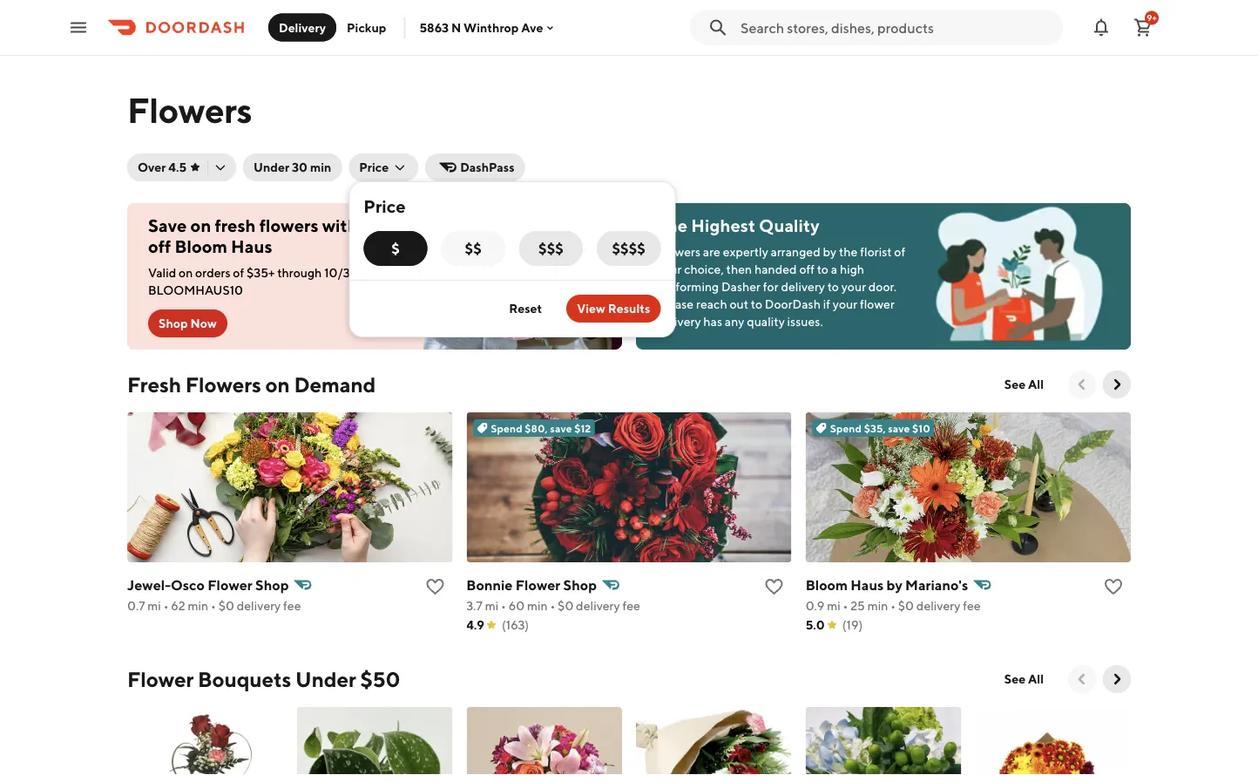Task type: describe. For each thing, give the bounding box(es) containing it.
bonnie flower shop
[[467, 577, 597, 593]]

1 horizontal spatial haus
[[851, 577, 884, 593]]

by inside the highest quality flowers are expertly arranged by the florist of your choice, then handed off to a high performing dasher for delivery to your door. please reach out to doordash if your flower delivery has any quality issues.
[[823, 245, 837, 259]]

flowers
[[260, 215, 319, 236]]

fee for bloom haus by mariano's
[[963, 598, 981, 613]]

if
[[824, 297, 831, 311]]

0 vertical spatial on
[[191, 215, 211, 236]]

valid
[[148, 265, 176, 280]]

orders
[[195, 265, 231, 280]]

performing
[[657, 279, 719, 294]]

now
[[191, 316, 217, 330]]

highest
[[692, 215, 756, 236]]

dashpass button
[[426, 153, 525, 181]]

off inside save on fresh flowers with $10 off bloom haus valid on orders of $35+ through 10/31. code: bloomhaus10
[[148, 236, 171, 257]]

reach
[[697, 297, 728, 311]]

10/31.
[[324, 265, 358, 280]]

1 • from the left
[[164, 598, 169, 613]]

price button
[[349, 153, 419, 181]]

0 vertical spatial flowers
[[127, 89, 252, 130]]

doordash
[[765, 297, 821, 311]]

1 horizontal spatial by
[[887, 577, 903, 593]]

30
[[292, 160, 308, 174]]

$50
[[360, 666, 400, 691]]

demand
[[294, 372, 376, 397]]

4 • from the left
[[550, 598, 556, 613]]

arranged
[[771, 245, 821, 259]]

$ button
[[364, 231, 428, 266]]

off inside the highest quality flowers are expertly arranged by the florist of your choice, then handed off to a high performing dasher for delivery to your door. please reach out to doordash if your flower delivery has any quality issues.
[[800, 262, 815, 276]]

see for flower bouquets under $50
[[1005, 672, 1026, 686]]

$$$
[[539, 240, 564, 257]]

0.9 mi • 25 min • $​0 delivery fee
[[806, 598, 981, 613]]

save on fresh flowers with $10 off bloom haus valid on orders of $35+ through 10/31. code: bloomhaus10
[[148, 215, 394, 297]]

code:
[[360, 265, 394, 280]]

view results button
[[567, 295, 661, 323]]

for
[[764, 279, 779, 294]]

next button of carousel image for $50
[[1109, 670, 1126, 688]]

of inside save on fresh flowers with $10 off bloom haus valid on orders of $35+ through 10/31. code: bloomhaus10
[[233, 265, 244, 280]]

results
[[608, 301, 651, 316]]

62
[[171, 598, 186, 613]]

florist
[[861, 245, 892, 259]]

0.9
[[806, 598, 825, 613]]

$​0 for by
[[899, 598, 915, 613]]

osco
[[171, 577, 205, 593]]

$
[[392, 240, 400, 257]]

shop inside button
[[159, 316, 188, 330]]

2 • from the left
[[211, 598, 216, 613]]

delivery for bloom haus by mariano's
[[917, 598, 961, 613]]

all for demand
[[1029, 377, 1044, 391]]

reset
[[509, 301, 542, 316]]

60
[[509, 598, 525, 613]]

click to add this store to your saved list image for bloom haus by mariano's
[[1104, 576, 1125, 597]]

9+ button
[[1126, 10, 1161, 45]]

save for shop
[[550, 422, 572, 434]]

$80,
[[525, 422, 548, 434]]

choice,
[[684, 262, 724, 276]]

bonnie
[[467, 577, 513, 593]]

1 horizontal spatial $10
[[913, 422, 931, 434]]

$$ button
[[442, 231, 505, 266]]

any
[[725, 314, 745, 329]]

fresh
[[215, 215, 256, 236]]

save for by
[[889, 422, 911, 434]]

view
[[577, 301, 606, 316]]

5863 n winthrop ave
[[420, 20, 544, 35]]

winthrop
[[464, 20, 519, 35]]

1 horizontal spatial shop
[[255, 577, 289, 593]]

0.7
[[127, 598, 145, 613]]

bouquets
[[198, 666, 292, 691]]

3.7
[[467, 598, 483, 613]]

delivery down please
[[657, 314, 701, 329]]

see for fresh flowers on demand
[[1005, 377, 1026, 391]]

over 4.5 button
[[127, 153, 236, 181]]

on inside fresh flowers on demand link
[[265, 372, 290, 397]]

flower bouquets under $50 link
[[127, 665, 400, 693]]

4.9
[[467, 618, 485, 632]]

mariano's
[[906, 577, 969, 593]]

3.7 mi • 60 min • $​0 delivery fee
[[467, 598, 641, 613]]

0 vertical spatial your
[[657, 262, 682, 276]]

6 • from the left
[[891, 598, 896, 613]]

fresh
[[127, 372, 181, 397]]

issues.
[[788, 314, 824, 329]]

shop now button
[[148, 309, 227, 337]]

(163)
[[502, 618, 529, 632]]

$10 inside save on fresh flowers with $10 off bloom haus valid on orders of $35+ through 10/31. code: bloomhaus10
[[362, 215, 391, 236]]

flower inside flower bouquets under $50 link
[[127, 666, 194, 691]]

dashpass
[[460, 160, 515, 174]]

5863 n winthrop ave button
[[420, 20, 558, 35]]

flower
[[860, 297, 895, 311]]

5863
[[420, 20, 449, 35]]

spend for bloom
[[831, 422, 862, 434]]

4.5
[[169, 160, 187, 174]]

fee for bonnie flower shop
[[623, 598, 641, 613]]

pickup
[[347, 20, 387, 34]]

1 horizontal spatial under
[[296, 666, 356, 691]]

jewel-
[[127, 577, 171, 593]]

$$
[[465, 240, 482, 257]]

under 30 min button
[[243, 153, 342, 181]]

$$$$ button
[[597, 231, 661, 266]]



Task type: vqa. For each thing, say whether or not it's contained in the screenshot.
( associated with Krispy
no



Task type: locate. For each thing, give the bounding box(es) containing it.
bloomhaus10
[[148, 283, 243, 297]]

1 vertical spatial on
[[179, 265, 193, 280]]

1 next button of carousel image from the top
[[1109, 376, 1126, 393]]

1 vertical spatial $10
[[913, 422, 931, 434]]

1 click to add this store to your saved list image from the left
[[425, 576, 446, 597]]

click to add this store to your saved list image
[[764, 576, 785, 597]]

• left 25
[[843, 598, 849, 613]]

flowers
[[127, 89, 252, 130], [657, 245, 701, 259], [185, 372, 261, 397]]

bloom haus by mariano's
[[806, 577, 969, 593]]

your down high on the right top of the page
[[842, 279, 867, 294]]

with
[[322, 215, 358, 236]]

spend for bonnie
[[491, 422, 523, 434]]

haus down fresh
[[231, 236, 272, 257]]

notification bell image
[[1091, 17, 1112, 38]]

the highest quality flowers are expertly arranged by the florist of your choice, then handed off to a high performing dasher for delivery to your door. please reach out to doordash if your flower delivery has any quality issues.
[[657, 215, 906, 329]]

quality
[[747, 314, 785, 329]]

0 vertical spatial of
[[895, 245, 906, 259]]

through
[[277, 265, 322, 280]]

min for jewel-osco flower shop
[[188, 598, 209, 613]]

then
[[727, 262, 752, 276]]

mi for bonnie
[[485, 598, 499, 613]]

1 horizontal spatial click to add this store to your saved list image
[[1104, 576, 1125, 597]]

1 horizontal spatial of
[[895, 245, 906, 259]]

2 horizontal spatial fee
[[963, 598, 981, 613]]

0 horizontal spatial $​0
[[219, 598, 234, 613]]

by up '0.9 mi • 25 min • $​0 delivery fee'
[[887, 577, 903, 593]]

price inside button
[[359, 160, 389, 174]]

$10
[[362, 215, 391, 236], [913, 422, 931, 434]]

your right if
[[833, 297, 858, 311]]

min right 30
[[310, 160, 332, 174]]

0 vertical spatial $10
[[362, 215, 391, 236]]

delivery down bonnie flower shop at the left bottom of page
[[576, 598, 620, 613]]

1 spend from the left
[[491, 422, 523, 434]]

price
[[359, 160, 389, 174], [364, 196, 406, 217]]

previous button of carousel image for flower bouquets under $50
[[1074, 670, 1091, 688]]

fresh flowers on demand
[[127, 372, 376, 397]]

quality
[[759, 215, 820, 236]]

delivery for bonnie flower shop
[[576, 598, 620, 613]]

25
[[851, 598, 866, 613]]

next button of carousel image
[[1109, 376, 1126, 393], [1109, 670, 1126, 688]]

0 vertical spatial price
[[359, 160, 389, 174]]

mi for bloom
[[827, 598, 841, 613]]

1 vertical spatial to
[[828, 279, 839, 294]]

0 horizontal spatial mi
[[148, 598, 161, 613]]

0 vertical spatial haus
[[231, 236, 272, 257]]

spend left $80,
[[491, 422, 523, 434]]

1 horizontal spatial fee
[[623, 598, 641, 613]]

• down jewel-osco flower shop
[[211, 598, 216, 613]]

$​0 down bloom haus by mariano's
[[899, 598, 915, 613]]

1 save from the left
[[550, 422, 572, 434]]

2 $​0 from the left
[[558, 598, 574, 613]]

off down arranged
[[800, 262, 815, 276]]

5 • from the left
[[843, 598, 849, 613]]

by
[[823, 245, 837, 259], [887, 577, 903, 593]]

min right 60
[[527, 598, 548, 613]]

see all link
[[995, 371, 1055, 398], [995, 665, 1055, 693]]

0 horizontal spatial bloom
[[175, 236, 228, 257]]

1 vertical spatial under
[[296, 666, 356, 691]]

1 vertical spatial flowers
[[657, 245, 701, 259]]

high
[[840, 262, 865, 276]]

2 horizontal spatial mi
[[827, 598, 841, 613]]

0 horizontal spatial by
[[823, 245, 837, 259]]

your up performing
[[657, 262, 682, 276]]

of
[[895, 245, 906, 259], [233, 265, 244, 280]]

the
[[840, 245, 858, 259]]

2 horizontal spatial shop
[[564, 577, 597, 593]]

1 vertical spatial all
[[1029, 672, 1044, 686]]

bloom up "0.9"
[[806, 577, 848, 593]]

5.0
[[806, 618, 825, 632]]

2 vertical spatial on
[[265, 372, 290, 397]]

2 previous button of carousel image from the top
[[1074, 670, 1091, 688]]

flower down '62' on the left
[[127, 666, 194, 691]]

$​0 for shop
[[558, 598, 574, 613]]

1 see all link from the top
[[995, 371, 1055, 398]]

bloom up orders
[[175, 236, 228, 257]]

1 $​0 from the left
[[219, 598, 234, 613]]

3 • from the left
[[501, 598, 506, 613]]

out
[[730, 297, 749, 311]]

2 horizontal spatial flower
[[516, 577, 561, 593]]

2 vertical spatial flowers
[[185, 372, 261, 397]]

see all for flower bouquets under $50
[[1005, 672, 1044, 686]]

0 horizontal spatial haus
[[231, 236, 272, 257]]

1 horizontal spatial $​0
[[558, 598, 574, 613]]

0 items, open order cart image
[[1133, 17, 1154, 38]]

• left 60
[[501, 598, 506, 613]]

a
[[832, 262, 838, 276]]

shop left "now"
[[159, 316, 188, 330]]

all
[[1029, 377, 1044, 391], [1029, 672, 1044, 686]]

1 horizontal spatial off
[[800, 262, 815, 276]]

0 vertical spatial next button of carousel image
[[1109, 376, 1126, 393]]

0 horizontal spatial save
[[550, 422, 572, 434]]

0.7 mi • 62 min • $​0 delivery fee
[[127, 598, 301, 613]]

handed
[[755, 262, 797, 276]]

see
[[1005, 377, 1026, 391], [1005, 672, 1026, 686]]

2 vertical spatial to
[[751, 297, 763, 311]]

1 vertical spatial bloom
[[806, 577, 848, 593]]

1 previous button of carousel image from the top
[[1074, 376, 1091, 393]]

shop up 0.7 mi • 62 min • $​0 delivery fee
[[255, 577, 289, 593]]

delivery down mariano's
[[917, 598, 961, 613]]

are
[[703, 245, 721, 259]]

1 vertical spatial of
[[233, 265, 244, 280]]

view results
[[577, 301, 651, 316]]

0 vertical spatial see
[[1005, 377, 1026, 391]]

see all link for $50
[[995, 665, 1055, 693]]

1 vertical spatial see all link
[[995, 665, 1055, 693]]

fresh flowers on demand link
[[127, 371, 376, 398]]

the
[[657, 215, 688, 236]]

1 fee from the left
[[283, 598, 301, 613]]

• down bonnie flower shop at the left bottom of page
[[550, 598, 556, 613]]

1 vertical spatial haus
[[851, 577, 884, 593]]

3 $​0 from the left
[[899, 598, 915, 613]]

fee for jewel-osco flower shop
[[283, 598, 301, 613]]

mi right 3.7
[[485, 598, 499, 613]]

flower up 3.7 mi • 60 min • $​0 delivery fee
[[516, 577, 561, 593]]

2 see all link from the top
[[995, 665, 1055, 693]]

on left the demand
[[265, 372, 290, 397]]

Store search: begin typing to search for stores available on DoorDash text field
[[741, 18, 1053, 37]]

flowers inside the highest quality flowers are expertly arranged by the florist of your choice, then handed off to a high performing dasher for delivery to your door. please reach out to doordash if your flower delivery has any quality issues.
[[657, 245, 701, 259]]

click to add this store to your saved list image
[[425, 576, 446, 597], [1104, 576, 1125, 597]]

0 horizontal spatial flower
[[127, 666, 194, 691]]

0 vertical spatial under
[[254, 160, 290, 174]]

min right 25
[[868, 598, 889, 613]]

0 vertical spatial see all link
[[995, 371, 1055, 398]]

$10 right the "$35,"
[[913, 422, 931, 434]]

mi right "0.9"
[[827, 598, 841, 613]]

1 vertical spatial see all
[[1005, 672, 1044, 686]]

0 horizontal spatial under
[[254, 160, 290, 174]]

1 vertical spatial next button of carousel image
[[1109, 670, 1126, 688]]

price right 30
[[359, 160, 389, 174]]

expertly
[[723, 245, 769, 259]]

1 horizontal spatial mi
[[485, 598, 499, 613]]

haus inside save on fresh flowers with $10 off bloom haus valid on orders of $35+ through 10/31. code: bloomhaus10
[[231, 236, 272, 257]]

all for $50
[[1029, 672, 1044, 686]]

shop up 3.7 mi • 60 min • $​0 delivery fee
[[564, 577, 597, 593]]

1 all from the top
[[1029, 377, 1044, 391]]

save right the "$35,"
[[889, 422, 911, 434]]

1 vertical spatial your
[[842, 279, 867, 294]]

min right '62' on the left
[[188, 598, 209, 613]]

3 mi from the left
[[827, 598, 841, 613]]

under left 30
[[254, 160, 290, 174]]

of inside the highest quality flowers are expertly arranged by the florist of your choice, then handed off to a high performing dasher for delivery to your door. please reach out to doordash if your flower delivery has any quality issues.
[[895, 245, 906, 259]]

1 see all from the top
[[1005, 377, 1044, 391]]

flowers inside fresh flowers on demand link
[[185, 372, 261, 397]]

min inside button
[[310, 160, 332, 174]]

2 spend from the left
[[831, 422, 862, 434]]

haus
[[231, 236, 272, 257], [851, 577, 884, 593]]

$35,
[[864, 422, 886, 434]]

1 mi from the left
[[148, 598, 161, 613]]

0 horizontal spatial off
[[148, 236, 171, 257]]

1 vertical spatial previous button of carousel image
[[1074, 670, 1091, 688]]

jewel-osco flower shop
[[127, 577, 289, 593]]

flowers up over 4.5 button
[[127, 89, 252, 130]]

click to add this store to your saved list image for jewel-osco flower shop
[[425, 576, 446, 597]]

$$$ button
[[519, 231, 583, 266]]

please
[[657, 297, 694, 311]]

previous button of carousel image
[[1074, 376, 1091, 393], [1074, 670, 1091, 688]]

min
[[310, 160, 332, 174], [188, 598, 209, 613], [527, 598, 548, 613], [868, 598, 889, 613]]

flowers down the the
[[657, 245, 701, 259]]

0 horizontal spatial $10
[[362, 215, 391, 236]]

2 see from the top
[[1005, 672, 1026, 686]]

1 vertical spatial see
[[1005, 672, 1026, 686]]

min for bloom haus by mariano's
[[868, 598, 889, 613]]

2 save from the left
[[889, 422, 911, 434]]

reset button
[[499, 295, 553, 323]]

see all link for demand
[[995, 371, 1055, 398]]

next button of carousel image for demand
[[1109, 376, 1126, 393]]

min for bonnie flower shop
[[527, 598, 548, 613]]

of left the '$35+'
[[233, 265, 244, 280]]

0 vertical spatial see all
[[1005, 377, 1044, 391]]

door.
[[869, 279, 897, 294]]

shop
[[159, 316, 188, 330], [255, 577, 289, 593], [564, 577, 597, 593]]

$​0
[[219, 598, 234, 613], [558, 598, 574, 613], [899, 598, 915, 613]]

2 all from the top
[[1029, 672, 1044, 686]]

0 vertical spatial bloom
[[175, 236, 228, 257]]

9+
[[1148, 13, 1157, 23]]

fee
[[283, 598, 301, 613], [623, 598, 641, 613], [963, 598, 981, 613]]

pickup button
[[337, 14, 397, 41]]

2 fee from the left
[[623, 598, 641, 613]]

1 horizontal spatial flower
[[208, 577, 253, 593]]

shop now
[[159, 316, 217, 330]]

over
[[138, 160, 166, 174]]

spend $80, save $12
[[491, 422, 591, 434]]

2 next button of carousel image from the top
[[1109, 670, 1126, 688]]

2 horizontal spatial $​0
[[899, 598, 915, 613]]

off down save
[[148, 236, 171, 257]]

delivery
[[781, 279, 826, 294], [657, 314, 701, 329], [237, 598, 281, 613], [576, 598, 620, 613], [917, 598, 961, 613]]

on
[[191, 215, 211, 236], [179, 265, 193, 280], [265, 372, 290, 397]]

mi for jewel-
[[148, 598, 161, 613]]

$10 right 'with'
[[362, 215, 391, 236]]

mi
[[148, 598, 161, 613], [485, 598, 499, 613], [827, 598, 841, 613]]

$$$$
[[612, 240, 646, 257]]

flower bouquets under $50
[[127, 666, 400, 691]]

under left $50 in the bottom of the page
[[296, 666, 356, 691]]

over 4.5
[[138, 160, 187, 174]]

spend
[[491, 422, 523, 434], [831, 422, 862, 434]]

delivery up doordash
[[781, 279, 826, 294]]

on up bloomhaus10
[[179, 265, 193, 280]]

1 horizontal spatial spend
[[831, 422, 862, 434]]

open menu image
[[68, 17, 89, 38]]

1 see from the top
[[1005, 377, 1026, 391]]

1 vertical spatial by
[[887, 577, 903, 593]]

bloom inside save on fresh flowers with $10 off bloom haus valid on orders of $35+ through 10/31. code: bloomhaus10
[[175, 236, 228, 257]]

0 vertical spatial off
[[148, 236, 171, 257]]

previous button of carousel image for fresh flowers on demand
[[1074, 376, 1091, 393]]

0 horizontal spatial spend
[[491, 422, 523, 434]]

0 vertical spatial by
[[823, 245, 837, 259]]

save left $12
[[550, 422, 572, 434]]

2 mi from the left
[[485, 598, 499, 613]]

0 horizontal spatial shop
[[159, 316, 188, 330]]

• down bloom haus by mariano's
[[891, 598, 896, 613]]

mi right 0.7
[[148, 598, 161, 613]]

$35+
[[247, 265, 275, 280]]

$​0 down bonnie flower shop at the left bottom of page
[[558, 598, 574, 613]]

•
[[164, 598, 169, 613], [211, 598, 216, 613], [501, 598, 506, 613], [550, 598, 556, 613], [843, 598, 849, 613], [891, 598, 896, 613]]

n
[[451, 20, 461, 35]]

0 horizontal spatial fee
[[283, 598, 301, 613]]

2 vertical spatial your
[[833, 297, 858, 311]]

to right the out
[[751, 297, 763, 311]]

haus up 25
[[851, 577, 884, 593]]

3 fee from the left
[[963, 598, 981, 613]]

by up "a"
[[823, 245, 837, 259]]

flower up 0.7 mi • 62 min • $​0 delivery fee
[[208, 577, 253, 593]]

under 30 min
[[254, 160, 332, 174]]

(19)
[[843, 618, 863, 632]]

0 vertical spatial to
[[818, 262, 829, 276]]

price down price button at left top
[[364, 196, 406, 217]]

bloom
[[175, 236, 228, 257], [806, 577, 848, 593]]

• left '62' on the left
[[164, 598, 169, 613]]

on right save
[[191, 215, 211, 236]]

delivery down jewel-osco flower shop
[[237, 598, 281, 613]]

0 vertical spatial previous button of carousel image
[[1074, 376, 1091, 393]]

$​0 down jewel-osco flower shop
[[219, 598, 234, 613]]

0 horizontal spatial click to add this store to your saved list image
[[425, 576, 446, 597]]

1 horizontal spatial save
[[889, 422, 911, 434]]

see all for fresh flowers on demand
[[1005, 377, 1044, 391]]

see all
[[1005, 377, 1044, 391], [1005, 672, 1044, 686]]

2 see all from the top
[[1005, 672, 1044, 686]]

1 horizontal spatial bloom
[[806, 577, 848, 593]]

under
[[254, 160, 290, 174], [296, 666, 356, 691]]

1 vertical spatial price
[[364, 196, 406, 217]]

$​0 for flower
[[219, 598, 234, 613]]

spend left the "$35,"
[[831, 422, 862, 434]]

0 horizontal spatial of
[[233, 265, 244, 280]]

to left "a"
[[818, 262, 829, 276]]

0 vertical spatial all
[[1029, 377, 1044, 391]]

dasher
[[722, 279, 761, 294]]

flowers down "now"
[[185, 372, 261, 397]]

flower
[[208, 577, 253, 593], [516, 577, 561, 593], [127, 666, 194, 691]]

of right florist
[[895, 245, 906, 259]]

delivery for jewel-osco flower shop
[[237, 598, 281, 613]]

delivery
[[279, 20, 326, 34]]

spend $35, save $10
[[831, 422, 931, 434]]

1 vertical spatial off
[[800, 262, 815, 276]]

save
[[148, 215, 187, 236]]

under inside button
[[254, 160, 290, 174]]

delivery button
[[269, 14, 337, 41]]

to down "a"
[[828, 279, 839, 294]]

2 click to add this store to your saved list image from the left
[[1104, 576, 1125, 597]]



